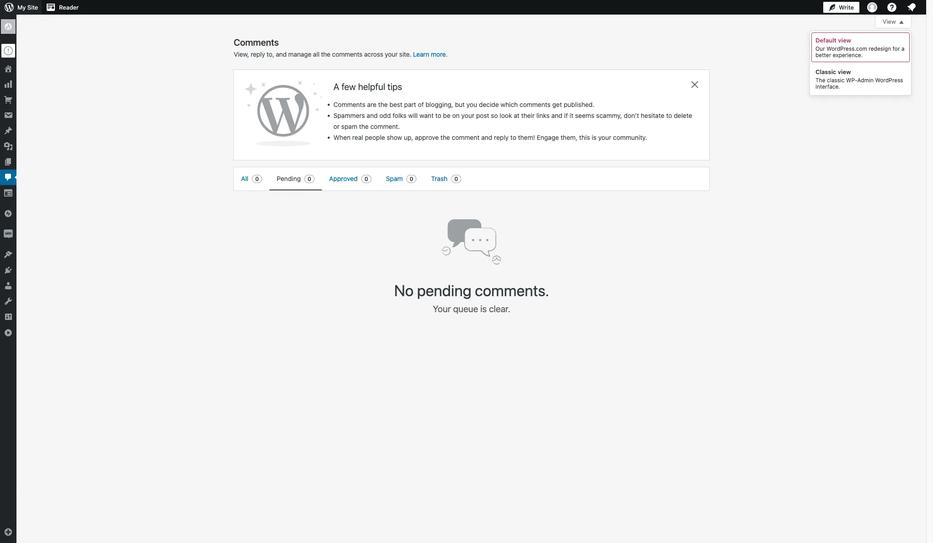 Task type: describe. For each thing, give the bounding box(es) containing it.
2 vertical spatial your
[[598, 134, 611, 141]]

at
[[514, 112, 519, 119]]

published.
[[564, 101, 594, 108]]

real
[[352, 134, 363, 141]]

the up real
[[359, 123, 369, 130]]

classic view the classic wp-admin wordpress interface.
[[815, 68, 903, 90]]

0 for all
[[255, 176, 259, 182]]

time image
[[928, 35, 933, 43]]

comment
[[452, 134, 480, 141]]

1 horizontal spatial your
[[461, 112, 474, 119]]

the
[[815, 77, 825, 83]]

write
[[839, 4, 854, 11]]

1 img image from the top
[[4, 209, 13, 218]]

comments for comments are the best part of blogging, but you decide which comments get published. spammers and odd folks will want to be on your post so look at their links and if it seems scammy, don't hesitate to delete or spam the comment. when real people show up, approve the comment and reply to them! engage them, this is your community.
[[333, 101, 365, 108]]

your inside comments view, reply to, and manage all the comments across your site. learn more .
[[385, 51, 398, 58]]

delete
[[674, 112, 692, 119]]

clear.
[[489, 303, 510, 314]]

pending
[[417, 281, 471, 300]]

will
[[408, 112, 418, 119]]

.
[[446, 51, 447, 58]]

them,
[[561, 134, 577, 141]]

and left if
[[551, 112, 562, 119]]

hesitate
[[641, 112, 664, 119]]

wordpress
[[875, 77, 903, 83]]

my
[[17, 4, 26, 11]]

wordpress.com
[[827, 45, 867, 52]]

queue
[[453, 303, 478, 314]]

learn more link
[[413, 51, 446, 58]]

0 for spam
[[410, 176, 413, 182]]

classic
[[815, 68, 836, 75]]

this
[[579, 134, 590, 141]]

odd
[[379, 112, 391, 119]]

spam
[[341, 123, 357, 130]]

manage your notifications image
[[906, 2, 917, 13]]

interface.
[[815, 83, 840, 90]]

a
[[901, 45, 904, 52]]

reader
[[59, 4, 79, 11]]

1 horizontal spatial to
[[510, 134, 516, 141]]

dismiss tips image
[[689, 79, 700, 90]]

experience.
[[833, 52, 863, 58]]

which
[[501, 101, 518, 108]]

want
[[419, 112, 434, 119]]

and right comment
[[481, 134, 492, 141]]

admin
[[857, 77, 874, 83]]

no
[[394, 281, 414, 300]]

reader link
[[42, 0, 82, 15]]

write link
[[823, 0, 859, 15]]

blogging,
[[426, 101, 453, 108]]

default view our wordpress.com redesign for a better experience.
[[815, 37, 904, 58]]

folks
[[393, 112, 406, 119]]

the inside comments view, reply to, and manage all the comments across your site. learn more .
[[321, 51, 330, 58]]

seems
[[575, 112, 594, 119]]

0 for approved
[[364, 176, 368, 182]]

a few helpful tips
[[333, 81, 402, 92]]

2 horizontal spatial to
[[666, 112, 672, 119]]

2 img image from the top
[[4, 230, 13, 239]]

my site
[[17, 4, 38, 11]]

links
[[536, 112, 550, 119]]

comments inside comments are the best part of blogging, but you decide which comments get published. spammers and odd folks will want to be on your post so look at their links and if it seems scammy, don't hesitate to delete or spam the comment. when real people show up, approve the comment and reply to them! engage them, this is your community.
[[520, 101, 551, 108]]

comment.
[[370, 123, 400, 130]]

my site link
[[0, 0, 42, 15]]

site
[[27, 4, 38, 11]]

people
[[365, 134, 385, 141]]

when
[[333, 134, 350, 141]]



Task type: vqa. For each thing, say whether or not it's contained in the screenshot.
the bottommost img
yes



Task type: locate. For each thing, give the bounding box(es) containing it.
0 horizontal spatial comments
[[234, 37, 279, 47]]

0 right the all
[[255, 176, 259, 182]]

part
[[404, 101, 416, 108]]

view up wordpress.com on the top right
[[838, 37, 851, 43]]

to left be
[[435, 112, 441, 119]]

reply inside comments are the best part of blogging, but you decide which comments get published. spammers and odd folks will want to be on your post so look at their links and if it seems scammy, don't hesitate to delete or spam the comment. when real people show up, approve the comment and reply to them! engage them, this is your community.
[[494, 134, 509, 141]]

reply left to,
[[251, 51, 265, 58]]

view,
[[234, 51, 249, 58]]

comments inside comments view, reply to, and manage all the comments across your site. learn more .
[[234, 37, 279, 47]]

my profile image
[[867, 2, 877, 12]]

helpful
[[358, 81, 385, 92]]

site.
[[399, 51, 411, 58]]

1 vertical spatial view
[[838, 68, 851, 75]]

comments
[[332, 51, 362, 58], [520, 101, 551, 108]]

0 horizontal spatial reply
[[251, 51, 265, 58]]

to
[[435, 112, 441, 119], [666, 112, 672, 119], [510, 134, 516, 141]]

for
[[893, 45, 900, 52]]

1 vertical spatial your
[[461, 112, 474, 119]]

0 horizontal spatial to
[[435, 112, 441, 119]]

trash
[[431, 175, 447, 182]]

1 vertical spatial img image
[[4, 230, 13, 239]]

look
[[500, 112, 512, 119]]

0 vertical spatial your
[[385, 51, 398, 58]]

0 vertical spatial img image
[[4, 209, 13, 218]]

classic
[[827, 77, 844, 83]]

comments up their
[[520, 101, 551, 108]]

0 horizontal spatial is
[[480, 303, 487, 314]]

0 for trash
[[454, 176, 458, 182]]

a
[[333, 81, 339, 92]]

across
[[364, 51, 383, 58]]

3 0 from the left
[[364, 176, 368, 182]]

the
[[321, 51, 330, 58], [378, 101, 388, 108], [359, 123, 369, 130], [440, 134, 450, 141]]

0 horizontal spatial your
[[385, 51, 398, 58]]

0 horizontal spatial comments
[[332, 51, 362, 58]]

no pending comments. your queue is clear.
[[394, 281, 549, 314]]

best
[[389, 101, 402, 108]]

their
[[521, 112, 535, 119]]

comments inside comments view, reply to, and manage all the comments across your site. learn more .
[[332, 51, 362, 58]]

is inside comments are the best part of blogging, but you decide which comments get published. spammers and odd folks will want to be on your post so look at their links and if it seems scammy, don't hesitate to delete or spam the comment. when real people show up, approve the comment and reply to them! engage them, this is your community.
[[592, 134, 596, 141]]

2 horizontal spatial your
[[598, 134, 611, 141]]

scammy,
[[596, 112, 622, 119]]

wp-
[[846, 77, 857, 83]]

is inside 'no pending comments. your queue is clear.'
[[480, 303, 487, 314]]

your left site.
[[385, 51, 398, 58]]

to,
[[267, 51, 274, 58]]

if
[[564, 112, 568, 119]]

no pending comments. main content
[[234, 15, 912, 334]]

them!
[[518, 134, 535, 141]]

pending
[[277, 175, 301, 182]]

0 right approved
[[364, 176, 368, 182]]

don't
[[624, 112, 639, 119]]

1 horizontal spatial reply
[[494, 134, 509, 141]]

decide
[[479, 101, 499, 108]]

learn more
[[413, 51, 446, 58]]

but
[[455, 101, 465, 108]]

5 0 from the left
[[454, 176, 458, 182]]

and down are
[[367, 112, 378, 119]]

0 right the spam
[[410, 176, 413, 182]]

spammers
[[333, 112, 365, 119]]

0 vertical spatial comments
[[332, 51, 362, 58]]

comments inside comments are the best part of blogging, but you decide which comments get published. spammers and odd folks will want to be on your post so look at their links and if it seems scammy, don't hesitate to delete or spam the comment. when real people show up, approve the comment and reply to them! engage them, this is your community.
[[333, 101, 365, 108]]

0 vertical spatial view
[[838, 37, 851, 43]]

be
[[443, 112, 450, 119]]

menu containing all
[[234, 167, 695, 190]]

to left them!
[[510, 134, 516, 141]]

view for default view
[[838, 37, 851, 43]]

comments.
[[475, 281, 549, 300]]

comments left across
[[332, 51, 362, 58]]

1 horizontal spatial comments
[[333, 101, 365, 108]]

to left delete
[[666, 112, 672, 119]]

of
[[418, 101, 424, 108]]

our
[[815, 45, 825, 52]]

img image
[[4, 209, 13, 218], [4, 230, 13, 239]]

view inside default view our wordpress.com redesign for a better experience.
[[838, 37, 851, 43]]

approve
[[415, 134, 439, 141]]

up,
[[404, 134, 413, 141]]

your
[[385, 51, 398, 58], [461, 112, 474, 119], [598, 134, 611, 141]]

comments view, reply to, and manage all the comments across your site. learn more .
[[234, 37, 447, 58]]

it
[[570, 112, 573, 119]]

all
[[241, 175, 248, 182]]

1 horizontal spatial comments
[[520, 101, 551, 108]]

is left clear.
[[480, 303, 487, 314]]

you
[[466, 101, 477, 108]]

show
[[387, 134, 402, 141]]

engage
[[537, 134, 559, 141]]

1 horizontal spatial is
[[592, 134, 596, 141]]

1 vertical spatial reply
[[494, 134, 509, 141]]

0 for pending
[[308, 176, 311, 182]]

1 vertical spatial comments
[[520, 101, 551, 108]]

menu
[[234, 167, 695, 190]]

so
[[491, 112, 498, 119]]

get
[[552, 101, 562, 108]]

view up wp-
[[838, 68, 851, 75]]

all
[[313, 51, 319, 58]]

your
[[433, 303, 451, 314]]

default
[[815, 37, 836, 43]]

few
[[341, 81, 356, 92]]

comments for comments view, reply to, and manage all the comments across your site. learn more .
[[234, 37, 279, 47]]

spam
[[386, 175, 403, 182]]

help image
[[886, 2, 897, 13]]

1 0 from the left
[[255, 176, 259, 182]]

the right approve
[[440, 134, 450, 141]]

4 0 from the left
[[410, 176, 413, 182]]

view inside classic view the classic wp-admin wordpress interface.
[[838, 68, 851, 75]]

2 0 from the left
[[308, 176, 311, 182]]

approved
[[329, 175, 358, 182]]

0
[[255, 176, 259, 182], [308, 176, 311, 182], [364, 176, 368, 182], [410, 176, 413, 182], [454, 176, 458, 182]]

open image
[[899, 21, 904, 24]]

0 right trash
[[454, 176, 458, 182]]

post
[[476, 112, 489, 119]]

0 vertical spatial is
[[592, 134, 596, 141]]

are
[[367, 101, 376, 108]]

view button
[[875, 15, 912, 28]]

and
[[276, 51, 287, 58], [367, 112, 378, 119], [551, 112, 562, 119], [481, 134, 492, 141]]

reply
[[251, 51, 265, 58], [494, 134, 509, 141]]

the right are
[[378, 101, 388, 108]]

is
[[592, 134, 596, 141], [480, 303, 487, 314]]

reply down look
[[494, 134, 509, 141]]

comments up 'spammers'
[[333, 101, 365, 108]]

your down you
[[461, 112, 474, 119]]

your right this
[[598, 134, 611, 141]]

or
[[333, 123, 339, 130]]

1 vertical spatial is
[[480, 303, 487, 314]]

redesign
[[869, 45, 891, 52]]

and right to,
[[276, 51, 287, 58]]

view for classic view
[[838, 68, 851, 75]]

menu inside no pending comments. main content
[[234, 167, 695, 190]]

manage
[[288, 51, 311, 58]]

wordpress logo image
[[245, 81, 322, 146]]

view
[[883, 18, 896, 25]]

reply inside comments view, reply to, and manage all the comments across your site. learn more .
[[251, 51, 265, 58]]

0 vertical spatial comments
[[234, 37, 279, 47]]

and inside comments view, reply to, and manage all the comments across your site. learn more .
[[276, 51, 287, 58]]

comments are the best part of blogging, but you decide which comments get published. spammers and odd folks will want to be on your post so look at their links and if it seems scammy, don't hesitate to delete or spam the comment. when real people show up, approve the comment and reply to them! engage them, this is your community.
[[333, 101, 692, 141]]

tips
[[387, 81, 402, 92]]

1 vertical spatial comments
[[333, 101, 365, 108]]

on
[[452, 112, 460, 119]]

better
[[815, 52, 831, 58]]

comments up to,
[[234, 37, 279, 47]]

community.
[[613, 134, 647, 141]]

the right all
[[321, 51, 330, 58]]

0 right pending at top left
[[308, 176, 311, 182]]

0 vertical spatial reply
[[251, 51, 265, 58]]

is right this
[[592, 134, 596, 141]]



